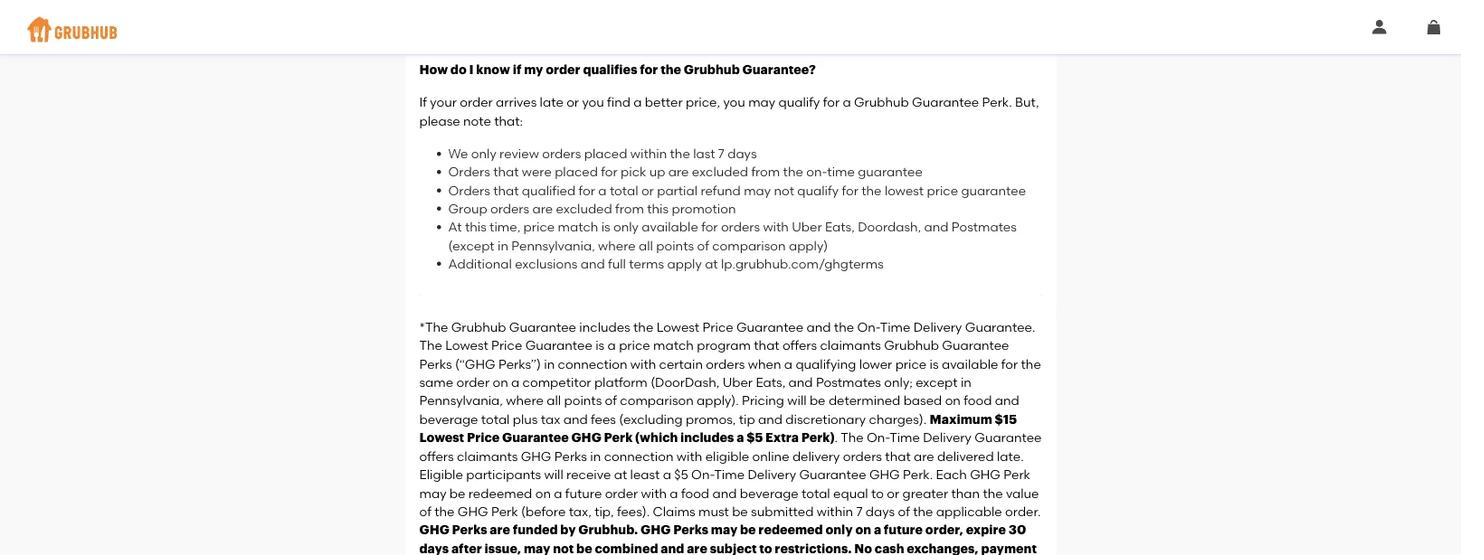 Task type: vqa. For each thing, say whether or not it's contained in the screenshot.
the bottommost the Uber
yes



Task type: describe. For each thing, give the bounding box(es) containing it.
1 vertical spatial delivery
[[923, 430, 972, 446]]

may down funded at the bottom
[[524, 543, 551, 556]]

know
[[476, 63, 510, 76]]

last
[[693, 146, 715, 161]]

the left last
[[670, 146, 690, 161]]

time,
[[490, 219, 521, 235]]

the down guarantee.
[[1021, 356, 1041, 372]]

a up claims
[[670, 486, 678, 501]]

combined
[[595, 543, 658, 556]]

program
[[697, 338, 751, 353]]

for up "better" on the top left of page
[[640, 63, 658, 76]]

orders inside the . the on-time delivery guarantee offers claimants ghg perks in connection with eligible online delivery orders that are delivered late. eligible participants will receive at least a $5 on-time delivery guarantee ghg perk. each ghg perk may be redeemed on a future order with a food and beverage total equal to or greater than the value of the ghg perk (before tax, tip, fees). claims must be submitted within 7 days of the applicable order. ghg perks are funded by grubhub. ghg perks may be redeemed only on a future order, expire 30 days after issue, may not be combined and are subject to restrictions. no cash exchanges, paymen
[[843, 449, 882, 465]]

1 horizontal spatial only
[[614, 219, 639, 235]]

orders down promotion
[[721, 219, 760, 235]]

submitted
[[751, 504, 814, 520]]

ghg up the participants
[[521, 449, 552, 465]]

fees).
[[617, 504, 650, 520]]

issue,
[[485, 543, 521, 556]]

perk inside maximum $15 lowest price guarantee ghg perk (which includes a $5 extra perk)
[[604, 432, 633, 445]]

least
[[630, 468, 660, 483]]

$5 inside maximum $15 lowest price guarantee ghg perk (which includes a $5 extra perk)
[[747, 432, 763, 445]]

postmates inside we only review orders placed within the last 7 days orders that were placed for pick up are excluded from the on-time guarantee orders that qualified for a total or partial refund may not qualify for the lowest price guarantee group orders are excluded from this promotion at this time, price match is only available for orders with uber eats, doordash, and postmates (except in pennsylvania, where all points of comparison apply) additional exclusions and full terms apply at lp.grubhub.com/ghgterms
[[952, 219, 1017, 235]]

1 vertical spatial lowest
[[445, 338, 488, 353]]

your
[[430, 95, 457, 110]]

.
[[835, 430, 838, 446]]

match inside we only review orders placed within the last 7 days orders that were placed for pick up are excluded from the on-time guarantee orders that qualified for a total or partial refund may not qualify for the lowest price guarantee group orders are excluded from this promotion at this time, price match is only available for orders with uber eats, doordash, and postmates (except in pennsylvania, where all points of comparison apply) additional exclusions and full terms apply at lp.grubhub.com/ghgterms
[[558, 219, 598, 235]]

better
[[645, 95, 683, 110]]

please
[[419, 113, 460, 128]]

order inside the . the on-time delivery guarantee offers claimants ghg perks in connection with eligible online delivery orders that are delivered late. eligible participants will receive at least a $5 on-time delivery guarantee ghg perk. each ghg perk may be redeemed on a future order with a food and beverage total equal to or greater than the value of the ghg perk (before tax, tip, fees). claims must be submitted within 7 days of the applicable order. ghg perks are funded by grubhub. ghg perks may be redeemed only on a future order, expire 30 days after issue, may not be combined and are subject to restrictions. no cash exchanges, paymen
[[605, 486, 638, 501]]

0 vertical spatial placed
[[584, 146, 628, 161]]

on up (before
[[535, 486, 551, 501]]

0 horizontal spatial guarantee
[[858, 164, 923, 180]]

and right tax
[[563, 412, 588, 427]]

available inside we only review orders placed within the last 7 days orders that were placed for pick up are excluded from the on-time guarantee orders that qualified for a total or partial refund may not qualify for the lowest price guarantee group orders are excluded from this promotion at this time, price match is only available for orders with uber eats, doordash, and postmates (except in pennsylvania, where all points of comparison apply) additional exclusions and full terms apply at lp.grubhub.com/ghgterms
[[642, 219, 698, 235]]

0 horizontal spatial perk
[[491, 504, 518, 520]]

ghg down charges).
[[870, 468, 900, 483]]

or inside we only review orders placed within the last 7 days orders that were placed for pick up are excluded from the on-time guarantee orders that qualified for a total or partial refund may not qualify for the lowest price guarantee group orders are excluded from this promotion at this time, price match is only available for orders with uber eats, doordash, and postmates (except in pennsylvania, where all points of comparison apply) additional exclusions and full terms apply at lp.grubhub.com/ghgterms
[[642, 183, 654, 198]]

the left on-
[[783, 164, 803, 180]]

that inside the . the on-time delivery guarantee offers claimants ghg perks in connection with eligible online delivery orders that are delivered late. eligible participants will receive at least a $5 on-time delivery guarantee ghg perk. each ghg perk may be redeemed on a future order with a food and beverage total equal to or greater than the value of the ghg perk (before tax, tip, fees). claims must be submitted within 7 days of the applicable order. ghg perks are funded by grubhub. ghg perks may be redeemed only on a future order, expire 30 days after issue, may not be combined and are subject to restrictions. no cash exchanges, paymen
[[885, 449, 911, 465]]

guarantee?
[[743, 63, 816, 76]]

qualifying
[[796, 356, 856, 372]]

match inside *the grubhub guarantee includes the lowest price guarantee and the on-time delivery guarantee. the lowest price guarantee is a price match program that offers claimants grubhub guarantee perks ("ghg perks") in connection with certain orders when a qualifying lower price is available for the same order on a competitor platform (doordash, uber eats, and postmates only; except in pennsylvania, where all points of comparison apply). pricing will be determined based on food and beverage total plus tax and fees (excluding promos, tip and discretionary charges).
[[653, 338, 694, 353]]

grubhub.
[[578, 524, 638, 537]]

beverage inside the . the on-time delivery guarantee offers claimants ghg perks in connection with eligible online delivery orders that are delivered late. eligible participants will receive at least a $5 on-time delivery guarantee ghg perk. each ghg perk may be redeemed on a future order with a food and beverage total equal to or greater than the value of the ghg perk (before tax, tip, fees). claims must be submitted within 7 days of the applicable order. ghg perks are funded by grubhub. ghg perks may be redeemed only on a future order, expire 30 days after issue, may not be combined and are subject to restrictions. no cash exchanges, paymen
[[740, 486, 799, 501]]

each
[[936, 468, 967, 483]]

order inside *the grubhub guarantee includes the lowest price guarantee and the on-time delivery guarantee. the lowest price guarantee is a price match program that offers claimants grubhub guarantee perks ("ghg perks") in connection with certain orders when a qualifying lower price is available for the same order on a competitor platform (doordash, uber eats, and postmates only; except in pennsylvania, where all points of comparison apply). pricing will be determined based on food and beverage total plus tax and fees (excluding promos, tip and discretionary charges).
[[457, 375, 490, 390]]

1 vertical spatial redeemed
[[759, 524, 823, 537]]

guarantee down guarantee.
[[942, 338, 1009, 353]]

except
[[916, 375, 958, 390]]

lp.grubhub.com/ghgterms
[[721, 256, 884, 272]]

in up competitor
[[544, 356, 555, 372]]

be right must
[[732, 504, 748, 520]]

at inside the . the on-time delivery guarantee offers claimants ghg perks in connection with eligible online delivery orders that are delivered late. eligible participants will receive at least a $5 on-time delivery guarantee ghg perk. each ghg perk may be redeemed on a future order with a food and beverage total equal to or greater than the value of the ghg perk (before tax, tip, fees). claims must be submitted within 7 days of the applicable order. ghg perks are funded by grubhub. ghg perks may be redeemed only on a future order, expire 30 days after issue, may not be combined and are subject to restrictions. no cash exchanges, paymen
[[614, 468, 627, 483]]

the inside the . the on-time delivery guarantee offers claimants ghg perks in connection with eligible online delivery orders that are delivered late. eligible participants will receive at least a $5 on-time delivery guarantee ghg perk. each ghg perk may be redeemed on a future order with a food and beverage total equal to or greater than the value of the ghg perk (before tax, tip, fees). claims must be submitted within 7 days of the applicable order. ghg perks are funded by grubhub. ghg perks may be redeemed only on a future order, expire 30 days after issue, may not be combined and are subject to restrictions. no cash exchanges, paymen
[[841, 430, 864, 446]]

grubhub up ("ghg
[[451, 320, 506, 335]]

0 vertical spatial this
[[647, 201, 669, 216]]

with inside we only review orders placed within the last 7 days orders that were placed for pick up are excluded from the on-time guarantee orders that qualified for a total or partial refund may not qualify for the lowest price guarantee group orders are excluded from this promotion at this time, price match is only available for orders with uber eats, doordash, and postmates (except in pennsylvania, where all points of comparison apply) additional exclusions and full terms apply at lp.grubhub.com/ghgterms
[[763, 219, 789, 235]]

total inside we only review orders placed within the last 7 days orders that were placed for pick up are excluded from the on-time guarantee orders that qualified for a total or partial refund may not qualify for the lowest price guarantee group orders are excluded from this promotion at this time, price match is only available for orders with uber eats, doordash, and postmates (except in pennsylvania, where all points of comparison apply) additional exclusions and full terms apply at lp.grubhub.com/ghgterms
[[610, 183, 638, 198]]

are left subject
[[687, 543, 708, 556]]

ghg up after
[[458, 504, 488, 520]]

for right 'qualified'
[[579, 183, 595, 198]]

. the on-time delivery guarantee offers claimants ghg perks in connection with eligible online delivery orders that are delivered late. eligible participants will receive at least a $5 on-time delivery guarantee ghg perk. each ghg perk may be redeemed on a future order with a food and beverage total equal to or greater than the value of the ghg perk (before tax, tip, fees). claims must be submitted within 7 days of the applicable order. ghg perks are funded by grubhub. ghg perks may be redeemed only on a future order, expire 30 days after issue, may not be combined and are subject to restrictions. no cash exchanges, paymen
[[419, 430, 1042, 556]]

a right when on the right of page
[[784, 356, 793, 372]]

for left the pick
[[601, 164, 618, 180]]

perk. inside the . the on-time delivery guarantee offers claimants ghg perks in connection with eligible online delivery orders that are delivered late. eligible participants will receive at least a $5 on-time delivery guarantee ghg perk. each ghg perk may be redeemed on a future order with a food and beverage total equal to or greater than the value of the ghg perk (before tax, tip, fees). claims must be submitted within 7 days of the applicable order. ghg perks are funded by grubhub. ghg perks may be redeemed only on a future order, expire 30 days after issue, may not be combined and are subject to restrictions. no cash exchanges, paymen
[[903, 468, 933, 483]]

of inside we only review orders placed within the last 7 days orders that were placed for pick up are excluded from the on-time guarantee orders that qualified for a total or partial refund may not qualify for the lowest price guarantee group orders are excluded from this promotion at this time, price match is only available for orders with uber eats, doordash, and postmates (except in pennsylvania, where all points of comparison apply) additional exclusions and full terms apply at lp.grubhub.com/ghgterms
[[697, 238, 709, 253]]

doordash,
[[858, 219, 921, 235]]

fees
[[591, 412, 616, 427]]

(doordash,
[[651, 375, 720, 390]]

late
[[540, 95, 564, 110]]

30
[[1009, 524, 1027, 537]]

are down 'qualified'
[[533, 201, 553, 216]]

tax,
[[569, 504, 592, 520]]

terms
[[629, 256, 664, 272]]

1 small image from the left
[[1373, 20, 1387, 34]]

guarantee.
[[965, 320, 1036, 335]]

full
[[608, 256, 626, 272]]

orders up 'were'
[[542, 146, 581, 161]]

order,
[[926, 524, 964, 537]]

with down (which
[[677, 449, 702, 465]]

1 horizontal spatial future
[[884, 524, 923, 537]]

perks up after
[[452, 524, 487, 537]]

uber inside *the grubhub guarantee includes the lowest price guarantee and the on-time delivery guarantee. the lowest price guarantee is a price match program that offers claimants grubhub guarantee perks ("ghg perks") in connection with certain orders when a qualifying lower price is available for the same order on a competitor platform (doordash, uber eats, and postmates only; except in pennsylvania, where all points of comparison apply). pricing will be determined based on food and beverage total plus tax and fees (excluding promos, tip and discretionary charges).
[[723, 375, 753, 390]]

perks up receive
[[555, 449, 587, 465]]

offers inside *the grubhub guarantee includes the lowest price guarantee and the on-time delivery guarantee. the lowest price guarantee is a price match program that offers claimants grubhub guarantee perks ("ghg perks") in connection with certain orders when a qualifying lower price is available for the same order on a competitor platform (doordash, uber eats, and postmates only; except in pennsylvania, where all points of comparison apply). pricing will be determined based on food and beverage total plus tax and fees (excluding promos, tip and discretionary charges).
[[783, 338, 817, 353]]

but,
[[1015, 95, 1039, 110]]

1 vertical spatial days
[[866, 504, 895, 520]]

only;
[[884, 375, 913, 390]]

based
[[904, 393, 942, 409]]

0 vertical spatial lowest
[[657, 320, 700, 335]]

0 vertical spatial price
[[703, 320, 734, 335]]

includes inside *the grubhub guarantee includes the lowest price guarantee and the on-time delivery guarantee. the lowest price guarantee is a price match program that offers claimants grubhub guarantee perks ("ghg perks") in connection with certain orders when a qualifying lower price is available for the same order on a competitor platform (doordash, uber eats, and postmates only; except in pennsylvania, where all points of comparison apply). pricing will be determined based on food and beverage total plus tax and fees (excluding promos, tip and discretionary charges).
[[579, 320, 630, 335]]

for inside if your order arrives late or you find a better price, you may qualify for a grubhub guarantee perk. but, please note that:
[[823, 95, 840, 110]]

if your order arrives late or you find a better price, you may qualify for a grubhub guarantee perk. but, please note that:
[[419, 95, 1039, 128]]

a inside maximum $15 lowest price guarantee ghg perk (which includes a $5 extra perk)
[[737, 432, 744, 445]]

certain
[[659, 356, 703, 372]]

of down eligible
[[419, 504, 432, 520]]

extra
[[766, 432, 799, 445]]

0 vertical spatial excluded
[[692, 164, 748, 180]]

how
[[419, 63, 448, 76]]

perk)
[[801, 432, 835, 445]]

grubhub logo image
[[27, 11, 118, 48]]

when
[[748, 356, 781, 372]]

food inside the . the on-time delivery guarantee offers claimants ghg perks in connection with eligible online delivery orders that are delivered late. eligible participants will receive at least a $5 on-time delivery guarantee ghg perk. each ghg perk may be redeemed on a future order with a food and beverage total equal to or greater than the value of the ghg perk (before tax, tip, fees). claims must be submitted within 7 days of the applicable order. ghg perks are funded by grubhub. ghg perks may be redeemed only on a future order, expire 30 days after issue, may not be combined and are subject to restrictions. no cash exchanges, paymen
[[681, 486, 710, 501]]

0 horizontal spatial this
[[465, 219, 487, 235]]

group
[[448, 201, 487, 216]]

for inside *the grubhub guarantee includes the lowest price guarantee and the on-time delivery guarantee. the lowest price guarantee is a price match program that offers claimants grubhub guarantee perks ("ghg perks") in connection with certain orders when a qualifying lower price is available for the same order on a competitor platform (doordash, uber eats, and postmates only; except in pennsylvania, where all points of comparison apply). pricing will be determined based on food and beverage total plus tax and fees (excluding promos, tip and discretionary charges).
[[1002, 356, 1018, 372]]

of down greater
[[898, 504, 910, 520]]

is inside we only review orders placed within the last 7 days orders that were placed for pick up are excluded from the on-time guarantee orders that qualified for a total or partial refund may not qualify for the lowest price guarantee group orders are excluded from this promotion at this time, price match is only available for orders with uber eats, doordash, and postmates (except in pennsylvania, where all points of comparison apply) additional exclusions and full terms apply at lp.grubhub.com/ghgterms
[[601, 219, 611, 235]]

equal
[[833, 486, 868, 501]]

if
[[419, 95, 427, 110]]

2 vertical spatial time
[[714, 468, 745, 483]]

must
[[699, 504, 729, 520]]

1 vertical spatial time
[[890, 430, 920, 446]]

and right 'doordash,'
[[924, 219, 949, 235]]

tip
[[739, 412, 755, 427]]

uber inside we only review orders placed within the last 7 days orders that were placed for pick up are excluded from the on-time guarantee orders that qualified for a total or partial refund may not qualify for the lowest price guarantee group orders are excluded from this promotion at this time, price match is only available for orders with uber eats, doordash, and postmates (except in pennsylvania, where all points of comparison apply) additional exclusions and full terms apply at lp.grubhub.com/ghgterms
[[792, 219, 822, 235]]

the down greater
[[913, 504, 933, 520]]

and up "$15"
[[995, 393, 1020, 409]]

a up (before
[[554, 486, 562, 501]]

not inside the . the on-time delivery guarantee offers claimants ghg perks in connection with eligible online delivery orders that are delivered late. eligible participants will receive at least a $5 on-time delivery guarantee ghg perk. each ghg perk may be redeemed on a future order with a food and beverage total equal to or greater than the value of the ghg perk (before tax, tip, fees). claims must be submitted within 7 days of the applicable order. ghg perks are funded by grubhub. ghg perks may be redeemed only on a future order, expire 30 days after issue, may not be combined and are subject to restrictions. no cash exchanges, paymen
[[553, 543, 574, 556]]

and down claims
[[661, 543, 684, 556]]

do
[[450, 63, 467, 76]]

that up time,
[[493, 183, 519, 198]]

the right than
[[983, 486, 1003, 501]]

may down eligible
[[419, 486, 447, 501]]

ghg down eligible
[[419, 524, 450, 537]]

on-
[[806, 164, 827, 180]]

maximum $15 lowest price guarantee ghg perk (which includes a $5 extra perk)
[[419, 413, 1017, 445]]

time
[[827, 164, 855, 180]]

points inside *the grubhub guarantee includes the lowest price guarantee and the on-time delivery guarantee. the lowest price guarantee is a price match program that offers claimants grubhub guarantee perks ("ghg perks") in connection with certain orders when a qualifying lower price is available for the same order on a competitor platform (doordash, uber eats, and postmates only; except in pennsylvania, where all points of comparison apply). pricing will be determined based on food and beverage total plus tax and fees (excluding promos, tip and discretionary charges).
[[564, 393, 602, 409]]

that:
[[494, 113, 523, 128]]

pricing
[[742, 393, 785, 409]]

0 horizontal spatial to
[[759, 543, 772, 556]]

lowest
[[885, 183, 924, 198]]

on down the perks")
[[493, 375, 508, 390]]

connection inside *the grubhub guarantee includes the lowest price guarantee and the on-time delivery guarantee. the lowest price guarantee is a price match program that offers claimants grubhub guarantee perks ("ghg perks") in connection with certain orders when a qualifying lower price is available for the same order on a competitor platform (doordash, uber eats, and postmates only; except in pennsylvania, where all points of comparison apply). pricing will be determined based on food and beverage total plus tax and fees (excluding promos, tip and discretionary charges).
[[558, 356, 628, 372]]

ghg inside maximum $15 lowest price guarantee ghg perk (which includes a $5 extra perk)
[[571, 432, 602, 445]]

and down pricing
[[758, 412, 783, 427]]

of inside *the grubhub guarantee includes the lowest price guarantee and the on-time delivery guarantee. the lowest price guarantee is a price match program that offers claimants grubhub guarantee perks ("ghg perks") in connection with certain orders when a qualifying lower price is available for the same order on a competitor platform (doordash, uber eats, and postmates only; except in pennsylvania, where all points of comparison apply). pricing will be determined based on food and beverage total plus tax and fees (excluding promos, tip and discretionary charges).
[[605, 393, 617, 409]]

be down grubhub.
[[577, 543, 592, 556]]

eligible
[[419, 468, 463, 483]]

2 small image from the left
[[1427, 20, 1442, 34]]

qualify inside we only review orders placed within the last 7 days orders that were placed for pick up are excluded from the on-time guarantee orders that qualified for a total or partial refund may not qualify for the lowest price guarantee group orders are excluded from this promotion at this time, price match is only available for orders with uber eats, doordash, and postmates (except in pennsylvania, where all points of comparison apply) additional exclusions and full terms apply at lp.grubhub.com/ghgterms
[[798, 183, 839, 198]]

claimants inside *the grubhub guarantee includes the lowest price guarantee and the on-time delivery guarantee. the lowest price guarantee is a price match program that offers claimants grubhub guarantee perks ("ghg perks") in connection with certain orders when a qualifying lower price is available for the same order on a competitor platform (doordash, uber eats, and postmates only; except in pennsylvania, where all points of comparison apply). pricing will be determined based on food and beverage total plus tax and fees (excluding promos, tip and discretionary charges).
[[820, 338, 881, 353]]

1 vertical spatial from
[[615, 201, 644, 216]]

charges).
[[869, 412, 927, 427]]

2 you from the left
[[723, 95, 745, 110]]

a inside we only review orders placed within the last 7 days orders that were placed for pick up are excluded from the on-time guarantee orders that qualified for a total or partial refund may not qualify for the lowest price guarantee group orders are excluded from this promotion at this time, price match is only available for orders with uber eats, doordash, and postmates (except in pennsylvania, where all points of comparison apply) additional exclusions and full terms apply at lp.grubhub.com/ghgterms
[[598, 183, 607, 198]]

a up cash in the right of the page
[[874, 524, 881, 537]]

i
[[469, 63, 474, 76]]

1 horizontal spatial guarantee
[[961, 183, 1026, 198]]

within inside the . the on-time delivery guarantee offers claimants ghg perks in connection with eligible online delivery orders that are delivered late. eligible participants will receive at least a $5 on-time delivery guarantee ghg perk. each ghg perk may be redeemed on a future order with a food and beverage total equal to or greater than the value of the ghg perk (before tax, tip, fees). claims must be submitted within 7 days of the applicable order. ghg perks are funded by grubhub. ghg perks may be redeemed only on a future order, expire 30 days after issue, may not be combined and are subject to restrictions. no cash exchanges, paymen
[[817, 504, 853, 520]]

qualified
[[522, 183, 576, 198]]

1 vertical spatial is
[[596, 338, 605, 353]]

price up platform
[[619, 338, 650, 353]]

how do i know if my order qualifies for the grubhub guarantee?
[[419, 63, 816, 76]]

at
[[448, 219, 462, 235]]

claimants inside the . the on-time delivery guarantee offers claimants ghg perks in connection with eligible online delivery orders that are delivered late. eligible participants will receive at least a $5 on-time delivery guarantee ghg perk. each ghg perk may be redeemed on a future order with a food and beverage total equal to or greater than the value of the ghg perk (before tax, tip, fees). claims must be submitted within 7 days of the applicable order. ghg perks are funded by grubhub. ghg perks may be redeemed only on a future order, expire 30 days after issue, may not be combined and are subject to restrictions. no cash exchanges, paymen
[[457, 449, 518, 465]]

orders inside *the grubhub guarantee includes the lowest price guarantee and the on-time delivery guarantee. the lowest price guarantee is a price match program that offers claimants grubhub guarantee perks ("ghg perks") in connection with certain orders when a qualifying lower price is available for the same order on a competitor platform (doordash, uber eats, and postmates only; except in pennsylvania, where all points of comparison apply). pricing will be determined based on food and beverage total plus tax and fees (excluding promos, tip and discretionary charges).
[[706, 356, 745, 372]]

subject
[[710, 543, 757, 556]]

0 vertical spatial to
[[871, 486, 884, 501]]

comparison inside we only review orders placed within the last 7 days orders that were placed for pick up are excluded from the on-time guarantee orders that qualified for a total or partial refund may not qualify for the lowest price guarantee group orders are excluded from this promotion at this time, price match is only available for orders with uber eats, doordash, and postmates (except in pennsylvania, where all points of comparison apply) additional exclusions and full terms apply at lp.grubhub.com/ghgterms
[[712, 238, 786, 253]]

the up platform
[[633, 320, 654, 335]]

total inside *the grubhub guarantee includes the lowest price guarantee and the on-time delivery guarantee. the lowest price guarantee is a price match program that offers claimants grubhub guarantee perks ("ghg perks") in connection with certain orders when a qualifying lower price is available for the same order on a competitor platform (doordash, uber eats, and postmates only; except in pennsylvania, where all points of comparison apply). pricing will be determined based on food and beverage total plus tax and fees (excluding promos, tip and discretionary charges).
[[481, 412, 510, 427]]

and left "full"
[[581, 256, 605, 272]]

discretionary
[[786, 412, 866, 427]]

guarantee up when on the right of page
[[737, 320, 804, 335]]

$5 inside the . the on-time delivery guarantee offers claimants ghg perks in connection with eligible online delivery orders that are delivered late. eligible participants will receive at least a $5 on-time delivery guarantee ghg perk. each ghg perk may be redeemed on a future order with a food and beverage total equal to or greater than the value of the ghg perk (before tax, tip, fees). claims must be submitted within 7 days of the applicable order. ghg perks are funded by grubhub. ghg perks may be redeemed only on a future order, expire 30 days after issue, may not be combined and are subject to restrictions. no cash exchanges, paymen
[[674, 468, 688, 483]]

available inside *the grubhub guarantee includes the lowest price guarantee and the on-time delivery guarantee. the lowest price guarantee is a price match program that offers claimants grubhub guarantee perks ("ghg perks") in connection with certain orders when a qualifying lower price is available for the same order on a competitor platform (doordash, uber eats, and postmates only; except in pennsylvania, where all points of comparison apply). pricing will be determined based on food and beverage total plus tax and fees (excluding promos, tip and discretionary charges).
[[942, 356, 999, 372]]

a down the perks")
[[511, 375, 520, 390]]

2 vertical spatial on-
[[691, 468, 714, 483]]

platform
[[594, 375, 648, 390]]

qualifies
[[583, 63, 637, 76]]

promotion
[[672, 201, 736, 216]]

are up greater
[[914, 449, 935, 465]]

exchanges,
[[907, 543, 979, 556]]

claims
[[653, 504, 696, 520]]

0 horizontal spatial future
[[565, 486, 602, 501]]

be up subject
[[740, 524, 756, 537]]

order inside if your order arrives late or you find a better price, you may qualify for a grubhub guarantee perk. but, please note that:
[[460, 95, 493, 110]]

1 vertical spatial perk
[[1004, 468, 1031, 483]]

apply).
[[697, 393, 739, 409]]

pennsylvania, inside we only review orders placed within the last 7 days orders that were placed for pick up are excluded from the on-time guarantee orders that qualified for a total or partial refund may not qualify for the lowest price guarantee group orders are excluded from this promotion at this time, price match is only available for orders with uber eats, doordash, and postmates (except in pennsylvania, where all points of comparison apply) additional exclusions and full terms apply at lp.grubhub.com/ghgterms
[[512, 238, 595, 253]]

will inside the . the on-time delivery guarantee offers claimants ghg perks in connection with eligible online delivery orders that are delivered late. eligible participants will receive at least a $5 on-time delivery guarantee ghg perk. each ghg perk may be redeemed on a future order with a food and beverage total equal to or greater than the value of the ghg perk (before tax, tip, fees). claims must be submitted within 7 days of the applicable order. ghg perks are funded by grubhub. ghg perks may be redeemed only on a future order, expire 30 days after issue, may not be combined and are subject to restrictions. no cash exchanges, paymen
[[544, 468, 564, 483]]

and down qualifying
[[789, 375, 813, 390]]

in inside the . the on-time delivery guarantee offers claimants ghg perks in connection with eligible online delivery orders that are delivered late. eligible participants will receive at least a $5 on-time delivery guarantee ghg perk. each ghg perk may be redeemed on a future order with a food and beverage total equal to or greater than the value of the ghg perk (before tax, tip, fees). claims must be submitted within 7 days of the applicable order. ghg perks are funded by grubhub. ghg perks may be redeemed only on a future order, expire 30 days after issue, may not be combined and are subject to restrictions. no cash exchanges, paymen
[[590, 449, 601, 465]]

may up subject
[[711, 524, 738, 537]]

in right except
[[961, 375, 972, 390]]

and up qualifying
[[807, 320, 831, 335]]

0 vertical spatial redeemed
[[469, 486, 532, 501]]

same
[[419, 375, 453, 390]]

delivered
[[938, 449, 994, 465]]

competitor
[[523, 375, 591, 390]]

on up no on the right
[[856, 524, 872, 537]]

on up maximum
[[945, 393, 961, 409]]

1 orders from the top
[[448, 164, 490, 180]]

with down least
[[641, 486, 667, 501]]

were
[[522, 164, 552, 180]]

online
[[753, 449, 790, 465]]

plus
[[513, 412, 538, 427]]

tip,
[[595, 504, 614, 520]]

refund
[[701, 183, 741, 198]]



Task type: locate. For each thing, give the bounding box(es) containing it.
price,
[[686, 95, 720, 110]]

0 vertical spatial food
[[964, 393, 992, 409]]

1 horizontal spatial $5
[[747, 432, 763, 445]]

eats, inside *the grubhub guarantee includes the lowest price guarantee and the on-time delivery guarantee. the lowest price guarantee is a price match program that offers claimants grubhub guarantee perks ("ghg perks") in connection with certain orders when a qualifying lower price is available for the same order on a competitor platform (doordash, uber eats, and postmates only; except in pennsylvania, where all points of comparison apply). pricing will be determined based on food and beverage total plus tax and fees (excluding promos, tip and discretionary charges).
[[756, 375, 786, 390]]

that up when on the right of page
[[754, 338, 780, 353]]

1 vertical spatial guarantee
[[961, 183, 1026, 198]]

if
[[513, 63, 522, 76]]

cash
[[875, 543, 904, 556]]

7 inside we only review orders placed within the last 7 days orders that were placed for pick up are excluded from the on-time guarantee orders that qualified for a total or partial refund may not qualify for the lowest price guarantee group orders are excluded from this promotion at this time, price match is only available for orders with uber eats, doordash, and postmates (except in pennsylvania, where all points of comparison apply) additional exclusions and full terms apply at lp.grubhub.com/ghgterms
[[718, 146, 725, 161]]

available down partial
[[642, 219, 698, 235]]

total down the pick
[[610, 183, 638, 198]]

0 vertical spatial total
[[610, 183, 638, 198]]

placed up 'qualified'
[[555, 164, 598, 180]]

(except
[[448, 238, 495, 253]]

(excluding
[[619, 412, 683, 427]]

we
[[448, 146, 468, 161]]

all inside *the grubhub guarantee includes the lowest price guarantee and the on-time delivery guarantee. the lowest price guarantee is a price match program that offers claimants grubhub guarantee perks ("ghg perks") in connection with certain orders when a qualifying lower price is available for the same order on a competitor platform (doordash, uber eats, and postmates only; except in pennsylvania, where all points of comparison apply). pricing will be determined based on food and beverage total plus tax and fees (excluding promos, tip and discretionary charges).
[[547, 393, 561, 409]]

where inside *the grubhub guarantee includes the lowest price guarantee and the on-time delivery guarantee. the lowest price guarantee is a price match program that offers claimants grubhub guarantee perks ("ghg perks") in connection with certain orders when a qualifying lower price is available for the same order on a competitor platform (doordash, uber eats, and postmates only; except in pennsylvania, where all points of comparison apply). pricing will be determined based on food and beverage total plus tax and fees (excluding promos, tip and discretionary charges).
[[506, 393, 544, 409]]

may inside if your order arrives late or you find a better price, you may qualify for a grubhub guarantee perk. but, please note that:
[[748, 95, 776, 110]]

0 vertical spatial 7
[[718, 146, 725, 161]]

the up qualifying
[[834, 320, 854, 335]]

the down *the
[[419, 338, 442, 353]]

from left on-
[[751, 164, 780, 180]]

ghg down delivered
[[970, 468, 1001, 483]]

expire
[[966, 524, 1006, 537]]

0 horizontal spatial at
[[614, 468, 627, 483]]

(which
[[635, 432, 678, 445]]

a down tip
[[737, 432, 744, 445]]

guarantee up the perks")
[[509, 320, 576, 335]]

grubhub up price,
[[684, 63, 740, 76]]

that inside *the grubhub guarantee includes the lowest price guarantee and the on-time delivery guarantee. the lowest price guarantee is a price match program that offers claimants grubhub guarantee perks ("ghg perks") in connection with certain orders when a qualifying lower price is available for the same order on a competitor platform (doordash, uber eats, and postmates only; except in pennsylvania, where all points of comparison apply). pricing will be determined based on food and beverage total plus tax and fees (excluding promos, tip and discretionary charges).
[[754, 338, 780, 353]]

excluded
[[692, 164, 748, 180], [556, 201, 612, 216]]

price inside maximum $15 lowest price guarantee ghg perk (which includes a $5 extra perk)
[[467, 432, 500, 445]]

note
[[463, 113, 491, 128]]

0 vertical spatial comparison
[[712, 238, 786, 253]]

a right find
[[634, 95, 642, 110]]

7 inside the . the on-time delivery guarantee offers claimants ghg perks in connection with eligible online delivery orders that are delivered late. eligible participants will receive at least a $5 on-time delivery guarantee ghg perk. each ghg perk may be redeemed on a future order with a food and beverage total equal to or greater than the value of the ghg perk (before tax, tip, fees). claims must be submitted within 7 days of the applicable order. ghg perks are funded by grubhub. ghg perks may be redeemed only on a future order, expire 30 days after issue, may not be combined and are subject to restrictions. no cash exchanges, paymen
[[856, 504, 863, 520]]

you
[[582, 95, 604, 110], [723, 95, 745, 110]]

0 horizontal spatial or
[[567, 95, 579, 110]]

0 vertical spatial orders
[[448, 164, 490, 180]]

1 vertical spatial future
[[884, 524, 923, 537]]

1 horizontal spatial or
[[642, 183, 654, 198]]

0 horizontal spatial postmates
[[816, 375, 881, 390]]

1 horizontal spatial to
[[871, 486, 884, 501]]

not inside we only review orders placed within the last 7 days orders that were placed for pick up are excluded from the on-time guarantee orders that qualified for a total or partial refund may not qualify for the lowest price guarantee group orders are excluded from this promotion at this time, price match is only available for orders with uber eats, doordash, and postmates (except in pennsylvania, where all points of comparison apply) additional exclusions and full terms apply at lp.grubhub.com/ghgterms
[[774, 183, 794, 198]]

postmates
[[952, 219, 1017, 235], [816, 375, 881, 390]]

offers
[[783, 338, 817, 353], [419, 449, 454, 465]]

ghg
[[571, 432, 602, 445], [521, 449, 552, 465], [870, 468, 900, 483], [970, 468, 1001, 483], [458, 504, 488, 520], [419, 524, 450, 537], [641, 524, 671, 537]]

order up fees).
[[605, 486, 638, 501]]

claimants
[[820, 338, 881, 353], [457, 449, 518, 465]]

small image
[[1373, 20, 1387, 34], [1427, 20, 1442, 34]]

the up "better" on the top left of page
[[661, 63, 681, 76]]

for down promotion
[[701, 219, 718, 235]]

food inside *the grubhub guarantee includes the lowest price guarantee and the on-time delivery guarantee. the lowest price guarantee is a price match program that offers claimants grubhub guarantee perks ("ghg perks") in connection with certain orders when a qualifying lower price is available for the same order on a competitor platform (doordash, uber eats, and postmates only; except in pennsylvania, where all points of comparison apply). pricing will be determined based on food and beverage total plus tax and fees (excluding promos, tip and discretionary charges).
[[964, 393, 992, 409]]

eats, inside we only review orders placed within the last 7 days orders that were placed for pick up are excluded from the on-time guarantee orders that qualified for a total or partial refund may not qualify for the lowest price guarantee group orders are excluded from this promotion at this time, price match is only available for orders with uber eats, doordash, and postmates (except in pennsylvania, where all points of comparison apply) additional exclusions and full terms apply at lp.grubhub.com/ghgterms
[[825, 219, 855, 235]]

0 vertical spatial offers
[[783, 338, 817, 353]]

points up apply
[[656, 238, 694, 253]]

*the
[[419, 320, 448, 335]]

perk down fees
[[604, 432, 633, 445]]

points inside we only review orders placed within the last 7 days orders that were placed for pick up are excluded from the on-time guarantee orders that qualified for a total or partial refund may not qualify for the lowest price guarantee group orders are excluded from this promotion at this time, price match is only available for orders with uber eats, doordash, and postmates (except in pennsylvania, where all points of comparison apply) additional exclusions and full terms apply at lp.grubhub.com/ghgterms
[[656, 238, 694, 253]]

beverage inside *the grubhub guarantee includes the lowest price guarantee and the on-time delivery guarantee. the lowest price guarantee is a price match program that offers claimants grubhub guarantee perks ("ghg perks") in connection with certain orders when a qualifying lower price is available for the same order on a competitor platform (doordash, uber eats, and postmates only; except in pennsylvania, where all points of comparison apply). pricing will be determined based on food and beverage total plus tax and fees (excluding promos, tip and discretionary charges).
[[419, 412, 478, 427]]

a up platform
[[608, 338, 616, 353]]

delivery
[[793, 449, 840, 465]]

my
[[524, 63, 543, 76]]

includes up platform
[[579, 320, 630, 335]]

0 vertical spatial perk.
[[982, 95, 1012, 110]]

late.
[[997, 449, 1024, 465]]

1 vertical spatial orders
[[448, 183, 490, 198]]

with up lp.grubhub.com/ghgterms
[[763, 219, 789, 235]]

price right 'lowest'
[[927, 183, 958, 198]]

that down review on the left
[[493, 164, 519, 180]]

may inside we only review orders placed within the last 7 days orders that were placed for pick up are excluded from the on-time guarantee orders that qualified for a total or partial refund may not qualify for the lowest price guarantee group orders are excluded from this promotion at this time, price match is only available for orders with uber eats, doordash, and postmates (except in pennsylvania, where all points of comparison apply) additional exclusions and full terms apply at lp.grubhub.com/ghgterms
[[744, 183, 771, 198]]

we only review orders placed within the last 7 days orders that were placed for pick up are excluded from the on-time guarantee orders that qualified for a total or partial refund may not qualify for the lowest price guarantee group orders are excluded from this promotion at this time, price match is only available for orders with uber eats, doordash, and postmates (except in pennsylvania, where all points of comparison apply) additional exclusions and full terms apply at lp.grubhub.com/ghgterms
[[448, 146, 1026, 272]]

0 vertical spatial guarantee
[[858, 164, 923, 180]]

pick
[[621, 164, 646, 180]]

the down eligible
[[435, 504, 455, 520]]

1 vertical spatial points
[[564, 393, 602, 409]]

0 horizontal spatial total
[[481, 412, 510, 427]]

participants
[[466, 468, 541, 483]]

delivery inside *the grubhub guarantee includes the lowest price guarantee and the on-time delivery guarantee. the lowest price guarantee is a price match program that offers claimants grubhub guarantee perks ("ghg perks") in connection with certain orders when a qualifying lower price is available for the same order on a competitor platform (doordash, uber eats, and postmates only; except in pennsylvania, where all points of comparison apply). pricing will be determined based on food and beverage total plus tax and fees (excluding promos, tip and discretionary charges).
[[914, 320, 962, 335]]

0 vertical spatial connection
[[558, 356, 628, 372]]

a
[[634, 95, 642, 110], [843, 95, 851, 110], [598, 183, 607, 198], [608, 338, 616, 353], [784, 356, 793, 372], [511, 375, 520, 390], [737, 432, 744, 445], [663, 468, 671, 483], [554, 486, 562, 501], [670, 486, 678, 501], [874, 524, 881, 537]]

for up time
[[823, 95, 840, 110]]

1 horizontal spatial includes
[[681, 432, 734, 445]]

0 horizontal spatial where
[[506, 393, 544, 409]]

be
[[810, 393, 826, 409], [450, 486, 466, 501], [732, 504, 748, 520], [740, 524, 756, 537], [577, 543, 592, 556]]

arrives
[[496, 95, 537, 110]]

0 vertical spatial all
[[639, 238, 653, 253]]

a right least
[[663, 468, 671, 483]]

total inside the . the on-time delivery guarantee offers claimants ghg perks in connection with eligible online delivery orders that are delivered late. eligible participants will receive at least a $5 on-time delivery guarantee ghg perk. each ghg perk may be redeemed on a future order with a food and beverage total equal to or greater than the value of the ghg perk (before tax, tip, fees). claims must be submitted within 7 days of the applicable order. ghg perks are funded by grubhub. ghg perks may be redeemed only on a future order, expire 30 days after issue, may not be combined and are subject to restrictions. no cash exchanges, paymen
[[802, 486, 830, 501]]

includes inside maximum $15 lowest price guarantee ghg perk (which includes a $5 extra perk)
[[681, 432, 734, 445]]

$15
[[995, 413, 1017, 426]]

1 vertical spatial excluded
[[556, 201, 612, 216]]

on- down charges).
[[867, 430, 890, 446]]

order right my
[[546, 63, 581, 76]]

at
[[705, 256, 718, 272], [614, 468, 627, 483]]

2 vertical spatial lowest
[[419, 432, 464, 445]]

lowest up ("ghg
[[445, 338, 488, 353]]

uber up apply)
[[792, 219, 822, 235]]

2 horizontal spatial perk
[[1004, 468, 1031, 483]]

0 horizontal spatial excluded
[[556, 201, 612, 216]]

not
[[774, 183, 794, 198], [553, 543, 574, 556]]

1 vertical spatial placed
[[555, 164, 598, 180]]

order.
[[1005, 504, 1041, 520]]

1 horizontal spatial total
[[610, 183, 638, 198]]

0 vertical spatial the
[[419, 338, 442, 353]]

1 horizontal spatial from
[[751, 164, 780, 180]]

1 horizontal spatial offers
[[783, 338, 817, 353]]

1 you from the left
[[582, 95, 604, 110]]

apply
[[667, 256, 702, 272]]

0 horizontal spatial includes
[[579, 320, 630, 335]]

where up "full"
[[598, 238, 636, 253]]

in up receive
[[590, 449, 601, 465]]

perks down claims
[[673, 524, 709, 537]]

price up "only;"
[[896, 356, 927, 372]]

within inside we only review orders placed within the last 7 days orders that were placed for pick up are excluded from the on-time guarantee orders that qualified for a total or partial refund may not qualify for the lowest price guarantee group orders are excluded from this promotion at this time, price match is only available for orders with uber eats, doordash, and postmates (except in pennsylvania, where all points of comparison apply) additional exclusions and full terms apply at lp.grubhub.com/ghgterms
[[631, 146, 667, 161]]

price right time,
[[524, 219, 555, 235]]

2 vertical spatial days
[[419, 543, 449, 556]]

0 vertical spatial match
[[558, 219, 598, 235]]

on- inside *the grubhub guarantee includes the lowest price guarantee and the on-time delivery guarantee. the lowest price guarantee is a price match program that offers claimants grubhub guarantee perks ("ghg perks") in connection with certain orders when a qualifying lower price is available for the same order on a competitor platform (doordash, uber eats, and postmates only; except in pennsylvania, where all points of comparison apply). pricing will be determined based on food and beverage total plus tax and fees (excluding promos, tip and discretionary charges).
[[857, 320, 880, 335]]

0 horizontal spatial offers
[[419, 449, 454, 465]]

of up fees
[[605, 393, 617, 409]]

2 vertical spatial delivery
[[748, 468, 796, 483]]

1 vertical spatial comparison
[[620, 393, 694, 409]]

uber
[[792, 219, 822, 235], [723, 375, 753, 390]]

are up partial
[[669, 164, 689, 180]]

order up "note"
[[460, 95, 493, 110]]

time inside *the grubhub guarantee includes the lowest price guarantee and the on-time delivery guarantee. the lowest price guarantee is a price match program that offers claimants grubhub guarantee perks ("ghg perks") in connection with certain orders when a qualifying lower price is available for the same order on a competitor platform (doordash, uber eats, and postmates only; except in pennsylvania, where all points of comparison apply). pricing will be determined based on food and beverage total plus tax and fees (excluding promos, tip and discretionary charges).
[[880, 320, 911, 335]]

0 vertical spatial eats,
[[825, 219, 855, 235]]

7
[[718, 146, 725, 161], [856, 504, 863, 520]]

days left after
[[419, 543, 449, 556]]

restrictions.
[[775, 543, 852, 556]]

0 horizontal spatial perk.
[[903, 468, 933, 483]]

2 vertical spatial is
[[930, 356, 939, 372]]

this down partial
[[647, 201, 669, 216]]

promos,
[[686, 412, 736, 427]]

time
[[880, 320, 911, 335], [890, 430, 920, 446], [714, 468, 745, 483]]

eats, down when on the right of page
[[756, 375, 786, 390]]

0 vertical spatial or
[[567, 95, 579, 110]]

guarantee up competitor
[[525, 338, 593, 353]]

pennsylvania, up exclusions
[[512, 238, 595, 253]]

0 horizontal spatial the
[[419, 338, 442, 353]]

at inside we only review orders placed within the last 7 days orders that were placed for pick up are excluded from the on-time guarantee orders that qualified for a total or partial refund may not qualify for the lowest price guarantee group orders are excluded from this promotion at this time, price match is only available for orders with uber eats, doordash, and postmates (except in pennsylvania, where all points of comparison apply) additional exclusions and full terms apply at lp.grubhub.com/ghgterms
[[705, 256, 718, 272]]

this
[[647, 201, 669, 216], [465, 219, 487, 235]]

("ghg
[[455, 356, 496, 372]]

the left 'lowest'
[[862, 183, 882, 198]]

2 vertical spatial perk
[[491, 504, 518, 520]]

1 vertical spatial will
[[544, 468, 564, 483]]

0 horizontal spatial eats,
[[756, 375, 786, 390]]

7 down equal
[[856, 504, 863, 520]]

where inside we only review orders placed within the last 7 days orders that were placed for pick up are excluded from the on-time guarantee orders that qualified for a total or partial refund may not qualify for the lowest price guarantee group orders are excluded from this promotion at this time, price match is only available for orders with uber eats, doordash, and postmates (except in pennsylvania, where all points of comparison apply) additional exclusions and full terms apply at lp.grubhub.com/ghgterms
[[598, 238, 636, 253]]

0 vertical spatial days
[[728, 146, 757, 161]]

future
[[565, 486, 602, 501], [884, 524, 923, 537]]

$5 down tip
[[747, 432, 763, 445]]

0 vertical spatial from
[[751, 164, 780, 180]]

1 vertical spatial $5
[[674, 468, 688, 483]]

in inside we only review orders placed within the last 7 days orders that were placed for pick up are excluded from the on-time guarantee orders that qualified for a total or partial refund may not qualify for the lowest price guarantee group orders are excluded from this promotion at this time, price match is only available for orders with uber eats, doordash, and postmates (except in pennsylvania, where all points of comparison apply) additional exclusions and full terms apply at lp.grubhub.com/ghgterms
[[498, 238, 509, 253]]

1 vertical spatial this
[[465, 219, 487, 235]]

guarantee down "$15"
[[975, 430, 1042, 446]]

or inside the . the on-time delivery guarantee offers claimants ghg perks in connection with eligible online delivery orders that are delivered late. eligible participants will receive at least a $5 on-time delivery guarantee ghg perk. each ghg perk may be redeemed on a future order with a food and beverage total equal to or greater than the value of the ghg perk (before tax, tip, fees). claims must be submitted within 7 days of the applicable order. ghg perks are funded by grubhub. ghg perks may be redeemed only on a future order, expire 30 days after issue, may not be combined and are subject to restrictions. no cash exchanges, paymen
[[887, 486, 900, 501]]

perk.
[[982, 95, 1012, 110], [903, 468, 933, 483]]

guarantee inside if your order arrives late or you find a better price, you may qualify for a grubhub guarantee perk. but, please note that:
[[912, 95, 979, 110]]

comparison inside *the grubhub guarantee includes the lowest price guarantee and the on-time delivery guarantee. the lowest price guarantee is a price match program that offers claimants grubhub guarantee perks ("ghg perks") in connection with certain orders when a qualifying lower price is available for the same order on a competitor platform (doordash, uber eats, and postmates only; except in pennsylvania, where all points of comparison apply). pricing will be determined based on food and beverage total plus tax and fees (excluding promos, tip and discretionary charges).
[[620, 393, 694, 409]]

0 horizontal spatial $5
[[674, 468, 688, 483]]

partial
[[657, 183, 698, 198]]

0 horizontal spatial all
[[547, 393, 561, 409]]

orders down program
[[706, 356, 745, 372]]

redeemed down submitted
[[759, 524, 823, 537]]

guarantee inside maximum $15 lowest price guarantee ghg perk (which includes a $5 extra perk)
[[502, 432, 569, 445]]

food up maximum
[[964, 393, 992, 409]]

order down ("ghg
[[457, 375, 490, 390]]

with inside *the grubhub guarantee includes the lowest price guarantee and the on-time delivery guarantee. the lowest price guarantee is a price match program that offers claimants grubhub guarantee perks ("ghg perks") in connection with certain orders when a qualifying lower price is available for the same order on a competitor platform (doordash, uber eats, and postmates only; except in pennsylvania, where all points of comparison apply). pricing will be determined based on food and beverage total plus tax and fees (excluding promos, tip and discretionary charges).
[[631, 356, 656, 372]]

perk. left but,
[[982, 95, 1012, 110]]

comparison up lp.grubhub.com/ghgterms
[[712, 238, 786, 253]]

will inside *the grubhub guarantee includes the lowest price guarantee and the on-time delivery guarantee. the lowest price guarantee is a price match program that offers claimants grubhub guarantee perks ("ghg perks") in connection with certain orders when a qualifying lower price is available for the same order on a competitor platform (doordash, uber eats, and postmates only; except in pennsylvania, where all points of comparison apply). pricing will be determined based on food and beverage total plus tax and fees (excluding promos, tip and discretionary charges).
[[788, 393, 807, 409]]

2 orders from the top
[[448, 183, 490, 198]]

2 horizontal spatial only
[[826, 524, 853, 537]]

where
[[598, 238, 636, 253], [506, 393, 544, 409]]

1 horizontal spatial comparison
[[712, 238, 786, 253]]

1 vertical spatial match
[[653, 338, 694, 353]]

connection
[[558, 356, 628, 372], [604, 449, 674, 465]]

0 horizontal spatial comparison
[[620, 393, 694, 409]]

offers inside the . the on-time delivery guarantee offers claimants ghg perks in connection with eligible online delivery orders that are delivered late. eligible participants will receive at least a $5 on-time delivery guarantee ghg perk. each ghg perk may be redeemed on a future order with a food and beverage total equal to or greater than the value of the ghg perk (before tax, tip, fees). claims must be submitted within 7 days of the applicable order. ghg perks are funded by grubhub. ghg perks may be redeemed only on a future order, expire 30 days after issue, may not be combined and are subject to restrictions. no cash exchanges, paymen
[[419, 449, 454, 465]]

1 horizontal spatial days
[[728, 146, 757, 161]]

days down equal
[[866, 504, 895, 520]]

all up terms
[[639, 238, 653, 253]]

offers up eligible
[[419, 449, 454, 465]]

after
[[451, 543, 482, 556]]

1 vertical spatial or
[[642, 183, 654, 198]]

lowest inside maximum $15 lowest price guarantee ghg perk (which includes a $5 extra perk)
[[419, 432, 464, 445]]

pennsylvania, inside *the grubhub guarantee includes the lowest price guarantee and the on-time delivery guarantee. the lowest price guarantee is a price match program that offers claimants grubhub guarantee perks ("ghg perks") in connection with certain orders when a qualifying lower price is available for the same order on a competitor platform (doordash, uber eats, and postmates only; except in pennsylvania, where all points of comparison apply). pricing will be determined based on food and beverage total plus tax and fees (excluding promos, tip and discretionary charges).
[[419, 393, 503, 409]]

*the grubhub guarantee includes the lowest price guarantee and the on-time delivery guarantee. the lowest price guarantee is a price match program that offers claimants grubhub guarantee perks ("ghg perks") in connection with certain orders when a qualifying lower price is available for the same order on a competitor platform (doordash, uber eats, and postmates only; except in pennsylvania, where all points of comparison apply). pricing will be determined based on food and beverage total plus tax and fees (excluding promos, tip and discretionary charges).
[[419, 320, 1041, 427]]

1 vertical spatial on-
[[867, 430, 890, 446]]

eligible
[[706, 449, 749, 465]]

1 horizontal spatial will
[[788, 393, 807, 409]]

0 vertical spatial delivery
[[914, 320, 962, 335]]

perk. inside if your order arrives late or you find a better price, you may qualify for a grubhub guarantee perk. but, please note that:
[[982, 95, 1012, 110]]

perks")
[[499, 356, 541, 372]]

postmates inside *the grubhub guarantee includes the lowest price guarantee and the on-time delivery guarantee. the lowest price guarantee is a price match program that offers claimants grubhub guarantee perks ("ghg perks") in connection with certain orders when a qualifying lower price is available for the same order on a competitor platform (doordash, uber eats, and postmates only; except in pennsylvania, where all points of comparison apply). pricing will be determined based on food and beverage total plus tax and fees (excluding promos, tip and discretionary charges).
[[816, 375, 881, 390]]

connection inside the . the on-time delivery guarantee offers claimants ghg perks in connection with eligible online delivery orders that are delivered late. eligible participants will receive at least a $5 on-time delivery guarantee ghg perk. each ghg perk may be redeemed on a future order with a food and beverage total equal to or greater than the value of the ghg perk (before tax, tip, fees). claims must be submitted within 7 days of the applicable order. ghg perks are funded by grubhub. ghg perks may be redeemed only on a future order, expire 30 days after issue, may not be combined and are subject to restrictions. no cash exchanges, paymen
[[604, 449, 674, 465]]

1 vertical spatial perk.
[[903, 468, 933, 483]]

all inside we only review orders placed within the last 7 days orders that were placed for pick up are excluded from the on-time guarantee orders that qualified for a total or partial refund may not qualify for the lowest price guarantee group orders are excluded from this promotion at this time, price match is only available for orders with uber eats, doordash, and postmates (except in pennsylvania, where all points of comparison apply) additional exclusions and full terms apply at lp.grubhub.com/ghgterms
[[639, 238, 653, 253]]

0 vertical spatial includes
[[579, 320, 630, 335]]

or
[[567, 95, 579, 110], [642, 183, 654, 198], [887, 486, 900, 501]]

1 horizontal spatial uber
[[792, 219, 822, 235]]

0 vertical spatial only
[[471, 146, 497, 161]]

be up discretionary
[[810, 393, 826, 409]]

days inside we only review orders placed within the last 7 days orders that were placed for pick up are excluded from the on-time guarantee orders that qualified for a total or partial refund may not qualify for the lowest price guarantee group orders are excluded from this promotion at this time, price match is only available for orders with uber eats, doordash, and postmates (except in pennsylvania, where all points of comparison apply) additional exclusions and full terms apply at lp.grubhub.com/ghgterms
[[728, 146, 757, 161]]

find
[[607, 95, 631, 110]]

match
[[558, 219, 598, 235], [653, 338, 694, 353]]

0 horizontal spatial will
[[544, 468, 564, 483]]

0 vertical spatial points
[[656, 238, 694, 253]]

1 vertical spatial uber
[[723, 375, 753, 390]]

and up must
[[713, 486, 737, 501]]

ghg down claims
[[641, 524, 671, 537]]

orders
[[542, 146, 581, 161], [490, 201, 529, 216], [721, 219, 760, 235], [706, 356, 745, 372], [843, 449, 882, 465]]

0 vertical spatial perk
[[604, 432, 633, 445]]

future up tax, on the left bottom of the page
[[565, 486, 602, 501]]

orders up equal
[[843, 449, 882, 465]]

1 vertical spatial price
[[491, 338, 522, 353]]

value
[[1006, 486, 1039, 501]]

grubhub up "only;"
[[884, 338, 939, 353]]

eats,
[[825, 219, 855, 235], [756, 375, 786, 390]]

0 horizontal spatial from
[[615, 201, 644, 216]]

1 horizontal spatial 7
[[856, 504, 863, 520]]

orders up time,
[[490, 201, 529, 216]]

2 horizontal spatial total
[[802, 486, 830, 501]]

price up the perks")
[[491, 338, 522, 353]]

at right apply
[[705, 256, 718, 272]]

qualify inside if your order arrives late or you find a better price, you may qualify for a grubhub guarantee perk. but, please note that:
[[779, 95, 820, 110]]

all
[[639, 238, 653, 253], [547, 393, 561, 409]]

and
[[924, 219, 949, 235], [581, 256, 605, 272], [807, 320, 831, 335], [789, 375, 813, 390], [995, 393, 1020, 409], [563, 412, 588, 427], [758, 412, 783, 427], [713, 486, 737, 501], [661, 543, 684, 556]]

1 horizontal spatial food
[[964, 393, 992, 409]]

the inside *the grubhub guarantee includes the lowest price guarantee and the on-time delivery guarantee. the lowest price guarantee is a price match program that offers claimants grubhub guarantee perks ("ghg perks") in connection with certain orders when a qualifying lower price is available for the same order on a competitor platform (doordash, uber eats, and postmates only; except in pennsylvania, where all points of comparison apply). pricing will be determined based on food and beverage total plus tax and fees (excluding promos, tip and discretionary charges).
[[419, 338, 442, 353]]

includes
[[579, 320, 630, 335], [681, 432, 734, 445]]

1 horizontal spatial small image
[[1427, 20, 1442, 34]]

points up fees
[[564, 393, 602, 409]]

comparison
[[712, 238, 786, 253], [620, 393, 694, 409]]

for down guarantee.
[[1002, 356, 1018, 372]]

offers up qualifying
[[783, 338, 817, 353]]

price up the participants
[[467, 432, 500, 445]]

applicable
[[936, 504, 1002, 520]]

1 horizontal spatial eats,
[[825, 219, 855, 235]]

on-
[[857, 320, 880, 335], [867, 430, 890, 446], [691, 468, 714, 483]]

0 vertical spatial uber
[[792, 219, 822, 235]]

determined
[[829, 393, 901, 409]]

no
[[855, 543, 872, 556]]

or inside if your order arrives late or you find a better price, you may qualify for a grubhub guarantee perk. but, please note that:
[[567, 95, 579, 110]]

1 horizontal spatial all
[[639, 238, 653, 253]]

connection up least
[[604, 449, 674, 465]]

receive
[[567, 468, 611, 483]]

be inside *the grubhub guarantee includes the lowest price guarantee and the on-time delivery guarantee. the lowest price guarantee is a price match program that offers claimants grubhub guarantee perks ("ghg perks") in connection with certain orders when a qualifying lower price is available for the same order on a competitor platform (doordash, uber eats, and postmates only; except in pennsylvania, where all points of comparison apply). pricing will be determined based on food and beverage total plus tax and fees (excluding promos, tip and discretionary charges).
[[810, 393, 826, 409]]

0 horizontal spatial redeemed
[[469, 486, 532, 501]]

grubhub inside if your order arrives late or you find a better price, you may qualify for a grubhub guarantee perk. but, please note that:
[[854, 95, 909, 110]]

1 horizontal spatial where
[[598, 238, 636, 253]]

0 horizontal spatial food
[[681, 486, 710, 501]]

0 vertical spatial qualify
[[779, 95, 820, 110]]

greater
[[903, 486, 949, 501]]

in
[[498, 238, 509, 253], [544, 356, 555, 372], [961, 375, 972, 390], [590, 449, 601, 465]]

qualify down guarantee?
[[779, 95, 820, 110]]

be down eligible
[[450, 486, 466, 501]]

perks inside *the grubhub guarantee includes the lowest price guarantee and the on-time delivery guarantee. the lowest price guarantee is a price match program that offers claimants grubhub guarantee perks ("ghg perks") in connection with certain orders when a qualifying lower price is available for the same order on a competitor platform (doordash, uber eats, and postmates only; except in pennsylvania, where all points of comparison apply). pricing will be determined based on food and beverage total plus tax and fees (excluding promos, tip and discretionary charges).
[[419, 356, 452, 372]]

a up time
[[843, 95, 851, 110]]

0 horizontal spatial within
[[631, 146, 667, 161]]

are up the issue,
[[490, 524, 510, 537]]

of
[[697, 238, 709, 253], [605, 393, 617, 409], [419, 504, 432, 520], [898, 504, 910, 520]]

excluded down 'qualified'
[[556, 201, 612, 216]]

1 horizontal spatial excluded
[[692, 164, 748, 180]]

1 horizontal spatial at
[[705, 256, 718, 272]]

1 vertical spatial not
[[553, 543, 574, 556]]

placed
[[584, 146, 628, 161], [555, 164, 598, 180]]

1 horizontal spatial redeemed
[[759, 524, 823, 537]]

you left find
[[582, 95, 604, 110]]

this up (except
[[465, 219, 487, 235]]

1 horizontal spatial not
[[774, 183, 794, 198]]

excluded up refund
[[692, 164, 748, 180]]

will right pricing
[[788, 393, 807, 409]]

for down time
[[842, 183, 859, 198]]

2 vertical spatial total
[[802, 486, 830, 501]]

only inside the . the on-time delivery guarantee offers claimants ghg perks in connection with eligible online delivery orders that are delivered late. eligible participants will receive at least a $5 on-time delivery guarantee ghg perk. each ghg perk may be redeemed on a future order with a food and beverage total equal to or greater than the value of the ghg perk (before tax, tip, fees). claims must be submitted within 7 days of the applicable order. ghg perks are funded by grubhub. ghg perks may be redeemed only on a future order, expire 30 days after issue, may not be combined and are subject to restrictions. no cash exchanges, paymen
[[826, 524, 853, 537]]

may right refund
[[744, 183, 771, 198]]

delivery down online
[[748, 468, 796, 483]]

0 horizontal spatial small image
[[1373, 20, 1387, 34]]

review
[[500, 146, 539, 161]]

a right 'qualified'
[[598, 183, 607, 198]]

guarantee down delivery in the bottom right of the page
[[799, 468, 867, 483]]

2 vertical spatial only
[[826, 524, 853, 537]]

1 horizontal spatial perk.
[[982, 95, 1012, 110]]

the
[[419, 338, 442, 353], [841, 430, 864, 446]]



